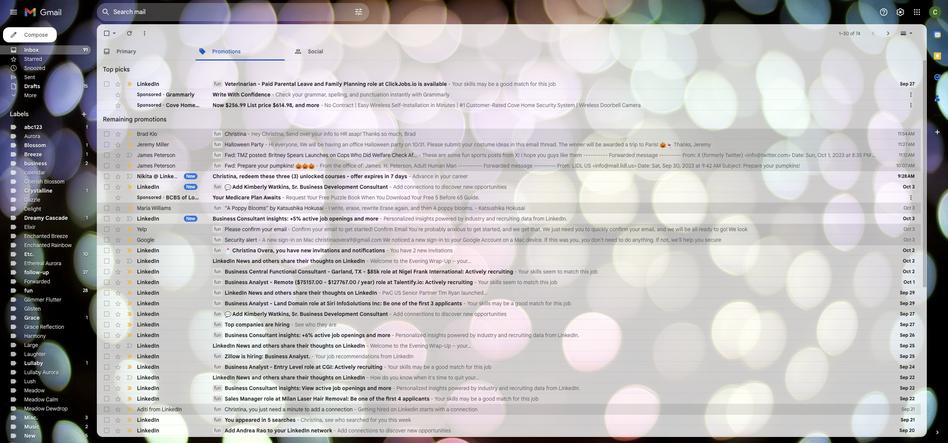 Task type: describe. For each thing, give the bounding box(es) containing it.
nikita @ linkedin l.
[[137, 173, 188, 180]]

email,
[[642, 226, 656, 233]]

0 vertical spatial i
[[521, 152, 523, 159]]

your down <info@twitter.com>
[[764, 162, 775, 169]]

these
[[423, 152, 437, 159]]

2 pumpkins! from the left
[[776, 162, 801, 169]]

you left the know
[[390, 375, 399, 381]]

spelling,
[[329, 91, 348, 98]]

1 horizontal spatial email
[[325, 226, 337, 233]]

linkedin. for business consultant insights: view active job openings and more
[[559, 385, 581, 392]]

0 vertical spatial christina
[[225, 131, 246, 137]]

new up overa,
[[267, 237, 277, 243]]

maria
[[137, 205, 151, 212]]

2 vertical spatial discover
[[386, 428, 406, 434]]

1 vertical spatial forwarded
[[484, 162, 510, 169]]

data for business consultant insights: view active job openings and more
[[534, 385, 545, 392]]

on right hired
[[391, 406, 397, 413]]

1 get from the left
[[345, 226, 353, 233]]

11:54 am
[[899, 131, 916, 137]]

thoughts for sep 22
[[311, 375, 334, 381]]

role right manager
[[264, 396, 274, 403]]

peterson for fwd: tmz posted: britney spears launches on cops who did welfare check af...
[[154, 152, 176, 159]]

1 home from the left
[[181, 102, 196, 109]]

fun for you appeared in 5 searches
[[214, 417, 221, 423]]

your up cgi:
[[316, 353, 326, 360]]

0 horizontal spatial from:
[[558, 162, 571, 169]]

your down launched…
[[468, 300, 478, 307]]

your up linkedin news and others share their thoughts on linkedin - how do you know when it's time to quit your… ͏ ͏ ͏ ͏ ͏ ͏ ͏ ͏ ͏ ͏ ͏ ͏ ͏ ͏ ͏ ͏ ͏ ͏ ͏ ͏ ͏ ͏ ͏ ͏ ͏ ͏ ͏ ͏ ͏ ͏ ͏ ͏ ͏ ͏ ͏ ͏ ͏ ͏ ͏ ͏ ͏ ͏ ͏ ͏ ͏ ͏ ͏ ͏ ͏ ͏ ͏ ͏ ͏ ͏ ͏ ͏ ͏ ͏ ͏ ͏ ͏ ͏ ͏ ͏ ͏ ͏ ͏ ͏ ͏ ͏ ͏ ͏ ͏ ͏ ͏ ͏
[[388, 364, 399, 371]]

fun for business central functional consultant - garland, tx - $85k role at nigel frank international: actively recruiting
[[214, 269, 221, 275]]

on down the fun top companies are hiring - see who they are ‌ ‌ ‌ ‌ ‌ ‌ ‌ ‌ ‌ ‌ ‌ ‌ ‌ ‌ ‌ ‌ ‌ ‌ ‌ ‌ ‌ ‌ ‌ ‌ ‌ ‌ ‌ ‌ ‌ ‌ ‌ ‌ ‌ ‌ ‌ ‌ ‌ ‌ ‌ ‌ ‌ ‌ ‌ ‌ ‌ ‌ ‌ ‌ ‌ ‌ ‌ ‌ ‌ ‌ ‌ ‌ ‌ ‌ ‌ ‌ ‌ ‌ ‌ ‌ ‌ ‌ ‌ ‌ ‌ ‌ ‌ ‌ ‌ ‌ ‌ ‌ ‌ ‌ ‌ ‌ ‌ ‌ ‌ ‌ ‌ ‌ ‌ ‌ ‌ ‌ ‌ ‌
[[335, 343, 342, 350]]

1 horizontal spatial top
[[225, 321, 234, 328]]

clickjobs.io
[[385, 81, 417, 87]]

more down rewrite
[[366, 215, 379, 222]]

minute
[[287, 406, 304, 413]]

add kimberly watkins, sr. business development consultant for oct 3
[[231, 184, 388, 190]]

installation
[[404, 102, 430, 109]]

0 horizontal spatial one
[[359, 396, 368, 403]]

an
[[343, 141, 349, 148]]

analyst.
[[289, 353, 310, 360]]

fun for christina
[[214, 131, 221, 137]]

2 horizontal spatial actively
[[466, 268, 487, 275]]

your down leave
[[293, 91, 303, 98]]

fun "a poppy blooms" by katsushika hokusai - i write, erase, rewrite erase again, and then a poppy blooms. - katsushika hokusai
[[214, 205, 525, 212]]

started,
[[483, 226, 502, 233]]

business up 'sales'
[[225, 385, 248, 392]]

the down senior
[[409, 300, 418, 307]]

5 inside the labels "navigation"
[[85, 433, 88, 439]]

peterson for fwd: prepare your pumpkins!
[[154, 162, 176, 169]]

your up the these
[[258, 162, 269, 169]]

development for sep 27
[[324, 311, 359, 318]]

0 horizontal spatial just
[[259, 406, 268, 413]]

aurora for lullaby aurora
[[42, 369, 59, 376]]

skills down device.
[[531, 268, 542, 275]]

lullaby link
[[24, 360, 43, 367]]

christina, down add
[[301, 417, 324, 424]]

sr. for oct 3
[[292, 184, 299, 190]]

0 vertical spatial breeze
[[24, 151, 42, 158]]

0 vertical spatial personalized
[[384, 215, 415, 222]]

consultant up ($75157.00
[[298, 268, 327, 275]]

lush
[[24, 378, 36, 385]]

searches
[[272, 417, 296, 424]]

system
[[558, 102, 575, 109]]

your down "searches"
[[275, 428, 286, 434]]

7
[[391, 173, 394, 180]]

not,
[[661, 237, 670, 243]]

2 have from the left
[[401, 247, 412, 254]]

watkins, for sep 27
[[269, 311, 291, 318]]

0 horizontal spatial subject:
[[723, 162, 742, 169]]

1 vertical spatial with
[[435, 406, 445, 413]]

support image
[[880, 8, 889, 17]]

0 horizontal spatial a
[[262, 237, 266, 243]]

h.
[[384, 162, 389, 169]]

grace reflection
[[24, 324, 64, 331]]

lidl
[[573, 162, 584, 169]]

thoughts up siri
[[323, 290, 346, 296]]

starts
[[420, 406, 434, 413]]

· inside sponsored · bcbs of louisiana your medicare plan awaits - request your free puzzle book when you download your free 5 before 65 guide.
[[163, 195, 164, 200]]

1 vertical spatial blossom
[[44, 178, 65, 185]]

0 vertical spatial insights
[[416, 215, 434, 222]]

6 row from the top
[[97, 150, 922, 161]]

row containing nikita @ linkedin l.
[[97, 171, 922, 182]]

invitations for and
[[313, 247, 340, 254]]

you're
[[409, 226, 424, 233]]

2 22 from the top
[[910, 385, 916, 391]]

welcome for oct
[[371, 258, 393, 265]]

follow-
[[24, 269, 42, 276]]

26
[[910, 332, 916, 338]]

main content containing top picks
[[97, 24, 928, 443]]

role up punctuation
[[368, 81, 378, 87]]

veterinarian
[[225, 81, 257, 87]]

2 prepare from the left
[[744, 162, 763, 169]]

1 vertical spatial christina
[[233, 247, 256, 254]]

opportunities for sep
[[475, 311, 507, 318]]

0 vertical spatial blossom
[[24, 142, 46, 149]]

0 vertical spatial office
[[350, 141, 364, 148]]

1 pumpkins! from the left
[[270, 162, 295, 169]]

drafts link
[[24, 83, 40, 90]]

large link
[[24, 342, 38, 349]]

0 vertical spatial top
[[103, 66, 114, 73]]

send
[[286, 131, 299, 137]]

cherish blossom link
[[24, 178, 65, 185]]

new up frank
[[418, 247, 427, 254]]

sat,
[[652, 162, 662, 169]]

2 jeremy from the left
[[694, 141, 712, 148]]

3 get from the left
[[522, 226, 530, 233]]

primary tab
[[97, 42, 192, 61]]

news for oct 2
[[236, 258, 250, 265]]

awarded
[[603, 141, 624, 148]]

0 horizontal spatial security
[[197, 102, 219, 109]]

consultant down companies on the bottom of page
[[249, 332, 278, 339]]

james peterson for fwd: prepare your pumpkins!
[[137, 162, 176, 169]]

at left siri
[[321, 300, 326, 307]]

the up fun business analyst - entry level role at cgi: actively recruiting - your skills may be a good match for this job ͏ ͏ ͏ ͏ ͏ ͏ ͏ ͏ ͏ ͏ ͏ ͏ ͏ ͏ ͏ ͏ ͏ ͏ ͏ ͏ ͏ ͏ ͏ ͏ ͏ ͏ ͏ ͏ ͏ ͏ ͏ ͏ ͏ ͏ ͏ ͏ ͏ ͏ ͏ ͏ ͏ ͏ ͏ ͏ ͏ ͏ ͏ ͏ ͏ ͏ ͏ ͏ ͏ ͏ ͏ ͏ ͏ ͏ ͏ ͏ ͏ ͏ ͏ ͏ ͏ ͏ ͏ ͏ ͏ ͏ ͏ ͏ ͏ ͏ ͏ ͏ ͏ ͏
[[400, 343, 408, 350]]

in left 7
[[385, 173, 390, 180]]

0 vertical spatial seem
[[544, 268, 557, 275]]

2 confirm from the left
[[374, 226, 394, 233]]

in down human
[[435, 173, 439, 180]]

2 vertical spatial your…
[[466, 375, 480, 381]]

19 row from the top
[[97, 288, 922, 298]]

22 row from the top
[[97, 320, 922, 330]]

starred link
[[24, 56, 42, 62]]

news down central
[[249, 290, 263, 296]]

row containing aditi from linkedin
[[97, 404, 922, 415]]

1 row from the top
[[97, 79, 922, 89]]

consultant up manager
[[249, 385, 278, 392]]

older image
[[885, 30, 893, 37]]

news for sep 25
[[236, 343, 250, 350]]

in up "christina overa, you have new invitations and notifications"
[[291, 237, 295, 243]]

3 sep 22 from the top
[[901, 396, 916, 402]]

fun for business consultant insights: view active job openings and more
[[214, 385, 221, 391]]

labels navigation
[[0, 24, 97, 443]]

oct 2 for your skills seem to match this job ͏ ͏ ͏ ͏ ͏ ͏ ͏ ͏ ͏ ͏ ͏ ͏ ͏ ͏ ͏ ͏ ͏ ͏ ͏ ͏ ͏ ͏ ͏ ͏ ͏ ͏ ͏ ͏ ͏ ͏ ͏ ͏ ͏ ͏ ͏ ͏ ͏ ͏ ͏ ͏ ͏ ͏ ͏ ͏ ͏ ͏ ͏ ͏ ͏ ͏ ͏ ͏ ͏ ͏ ͏ ͏ ͏ ͏ ͏ ͏ ͏ ͏ ͏ ͏ ͏ ͏ ͏ ͏ ͏ ͏ ͏ ͏ ͏ ͏ ͏ ͏ ͏ ͏ ͏ ͏ ͏ ͏ ͏
[[904, 269, 916, 275]]

inbox
[[24, 47, 39, 53]]

on right party
[[405, 141, 411, 148]]

1 confirm from the left
[[242, 226, 261, 233]]

business left central
[[225, 268, 248, 275]]

0 horizontal spatial please
[[225, 226, 241, 233]]

fun for christina, you just need a minute to add a connection
[[214, 407, 221, 412]]

add up download
[[394, 184, 403, 190]]

at up punctuation
[[379, 81, 384, 87]]

tab list containing primary
[[97, 42, 928, 61]]

2 25 from the top
[[910, 354, 916, 359]]

entry
[[274, 364, 288, 371]]

💬 image
[[225, 312, 231, 318]]

your down device.
[[519, 268, 529, 275]]

cell for now $256.99 list price $614.98, and more - no contract | easy wireless self-installation in minutes | #1 customer-rated cove home security system | wireless doorbell camera
[[888, 101, 908, 109]]

1 vertical spatial actively
[[425, 279, 447, 286]]

1 confirm from the left
[[292, 226, 311, 233]]

everyone,
[[275, 141, 299, 148]]

3 22 from the top
[[910, 396, 916, 402]]

1 | from the left
[[355, 102, 357, 109]]

0 vertical spatial powered
[[436, 215, 457, 222]]

0 vertical spatial openings
[[329, 215, 353, 222]]

sep 20
[[900, 428, 916, 434]]

lullaby for lullaby aurora
[[24, 369, 41, 376]]

new down week
[[408, 428, 418, 434]]

of down "fun linkedin news and others share their thoughts on linkedin - pwc us senior partner tim ryan launched… ͏ ͏ ͏ ͏ ͏ ͏ ͏ ͏ ͏ ͏ ͏ ͏ ͏ ͏ ͏ ͏ ͏ ͏ ͏ ͏ ͏ ͏ ͏ ͏ ͏ ͏ ͏ ͏ ͏ ͏ ͏ ͏ ͏ ͏ ͏ ͏ ͏ ͏ ͏ ͏ ͏ ͏ ͏ ͏ ͏ ͏ ͏ ͏ ͏ ͏ ͏ ͏ ͏ ͏ ͏ ͏ ͏ ͏ ͏ ͏ ͏ ͏ ͏ ͏ ͏ ͏ ͏ ͏ ͏ ͏ ͏ ͏ ͏ ͏ ͏ ͏ ͏ ͏ ͏ ͏"
[[402, 300, 408, 307]]

on left cops
[[330, 152, 336, 159]]

up for sep 25
[[445, 343, 451, 350]]

0 vertical spatial linkedin.
[[546, 215, 568, 222]]

2 home from the left
[[521, 102, 536, 109]]

invitations for ͏
[[429, 247, 453, 254]]

snoozed link
[[24, 65, 45, 72]]

on up infosolutions
[[347, 290, 354, 296]]

at left 9:42
[[696, 162, 701, 169]]

0 horizontal spatial first
[[386, 396, 397, 403]]

29 row from the top
[[97, 394, 922, 404]]

2 vertical spatial connections
[[349, 428, 378, 434]]

the up nigel on the bottom of the page
[[400, 258, 408, 265]]

of left 74 at the top right
[[851, 30, 855, 36]]

thoughts for sep 25
[[311, 343, 334, 350]]

2 horizontal spatial will
[[676, 226, 684, 233]]

lullaby aurora
[[24, 369, 59, 376]]

1 brad from the left
[[137, 131, 148, 137]]

fun zillow is hiring: business analyst. - your job recommendations from linkedin ͏ ͏ ͏ ͏ ͏ ͏ ͏ ͏ ͏ ͏ ͏ ͏ ͏ ͏ ͏ ͏ ͏ ͏ ͏ ͏ ͏ ͏ ͏ ͏ ͏ ͏ ͏ ͏ ͏ ͏ ͏ ͏ ͏ ͏ ͏ ͏ ͏ ͏ ͏ ͏ ͏ ͏ ͏ ͏ ͏ ͏ ͏ ͏ ͏ ͏ ͏ ͏ ͏ ͏ ͏ ͏ ͏ ͏ ͏ ͏ ͏ ͏ ͏ ͏ ͏ ͏ ͏ ͏ ͏ ͏ ͏ ͏ ͏ ͏ ͏ ͏ ͏ ͏ ͏ ͏ ͏
[[214, 353, 524, 360]]

1 horizontal spatial one
[[391, 300, 401, 307]]

inc:
[[373, 300, 382, 307]]

your up overa,
[[262, 226, 273, 233]]

nikita @ linkedin l. cell
[[137, 173, 213, 180]]

paid
[[262, 81, 273, 87]]

adult
[[414, 162, 427, 169]]

1 horizontal spatial 2023
[[833, 152, 845, 159]]

your down fun business consultant insights: view active job openings and more - personalized insights powered by industry and recruiting data from linkedin. ͏ ͏ ͏ ͏ ͏ ͏ ͏ ͏ ͏ ͏ ͏ ͏ ͏ ͏ ͏ ͏ ͏ ͏ ͏ ͏ ͏ ͏ ͏ ͏ ͏ ͏ ͏ ͏ ͏ ͏ ͏ ͏ ͏ ͏ ͏ ͏ ͏ ͏ ͏ ͏ ͏ ͏ ͏ ͏ ͏ ͏ ͏ ͏ ͏ ͏ ͏ ͏ ͏ ͏ ͏ ͏ ͏ ͏ ͏ ͏ ͏ ͏ at the bottom
[[435, 396, 446, 403]]

"a
[[225, 205, 231, 212]]

starred
[[24, 56, 42, 62]]

0 vertical spatial you
[[377, 194, 385, 201]]

1 for breeze
[[86, 151, 88, 157]]

oct 3 for a new sign-in on mac christinaovera9@gmail.com we noticed a new sign-in to your google account on a mac device. if this was you, you don't need to do anything. if not, we'll help you secure
[[904, 237, 916, 243]]

their down ($75157.00
[[309, 290, 321, 296]]

at left 8:35
[[847, 152, 851, 159]]

1 vertical spatial applicants
[[403, 396, 430, 403]]

2 we from the left
[[668, 226, 675, 233]]

1 horizontal spatial are
[[329, 321, 337, 328]]

drafts
[[24, 83, 40, 90]]

2 free from the left
[[424, 194, 434, 201]]

we down over
[[300, 141, 308, 148]]

others for sep 22
[[263, 375, 280, 381]]

fun for sales manager role at milan laser hair removal: be one of the first 4 applicants
[[214, 396, 221, 402]]

20
[[910, 428, 916, 434]]

your right 'submit'
[[462, 141, 473, 148]]

1 horizontal spatial security
[[225, 237, 245, 243]]

account
[[482, 237, 502, 243]]

doorbell
[[601, 102, 621, 109]]

0 vertical spatial just
[[552, 226, 561, 233]]

1 free from the left
[[319, 194, 330, 201]]

role right $85k
[[381, 268, 391, 275]]

role up pwc
[[376, 279, 386, 286]]

industry for business consultant insights: view active job openings and more
[[478, 385, 498, 392]]

glisten link
[[24, 306, 41, 312]]

connections for oct
[[405, 184, 434, 190]]

0 horizontal spatial need
[[269, 406, 281, 413]]

1 vertical spatial date:
[[639, 162, 651, 169]]

more down grammar,
[[307, 102, 320, 109]]

central
[[249, 268, 268, 275]]

1 prepare from the left
[[238, 162, 257, 169]]

25 row from the top
[[97, 351, 922, 362]]

more image
[[141, 30, 148, 37]]

0 vertical spatial message
[[637, 152, 658, 159]]

1 22 from the top
[[910, 375, 916, 381]]

sponsored · bcbs of louisiana your medicare plan awaits - request your free puzzle book when you download your free 5 before 65 guide.
[[137, 194, 480, 201]]

we right that.
[[543, 226, 551, 233]]

williams
[[152, 205, 171, 212]]

anxious
[[448, 226, 466, 233]]

row containing grammarly
[[97, 89, 922, 100]]

2 horizontal spatial are
[[439, 152, 447, 159]]

toggle split pane mode image
[[900, 30, 908, 37]]

20 row from the top
[[97, 298, 922, 309]]

human
[[428, 162, 445, 169]]

so
[[382, 131, 387, 137]]

1 wireless from the left
[[370, 102, 391, 109]]

no
[[325, 102, 332, 109]]

on up removal:
[[335, 375, 342, 381]]

add left andrea
[[225, 428, 235, 434]]

Search mail text field
[[114, 8, 333, 16]]

2 connection from the left
[[451, 406, 478, 413]]

promotions tab panel
[[97, 65, 922, 443]]

2 brad from the left
[[405, 131, 416, 137]]

1 hokusai from the left
[[305, 205, 324, 212]]

your up anything.
[[630, 226, 641, 233]]

1 inside promotions tab panel
[[914, 279, 916, 285]]

fun top companies are hiring - see who they are ‌ ‌ ‌ ‌ ‌ ‌ ‌ ‌ ‌ ‌ ‌ ‌ ‌ ‌ ‌ ‌ ‌ ‌ ‌ ‌ ‌ ‌ ‌ ‌ ‌ ‌ ‌ ‌ ‌ ‌ ‌ ‌ ‌ ‌ ‌ ‌ ‌ ‌ ‌ ‌ ‌ ‌ ‌ ‌ ‌ ‌ ‌ ‌ ‌ ‌ ‌ ‌ ‌ ‌ ‌ ‌ ‌ ‌ ‌ ‌ ‌ ‌ ‌ ‌ ‌ ‌ ‌ ‌ ‌ ‌ ‌ ‌ ‌ ‌ ‌ ‌ ‌ ‌ ‌ ‌ ‌ ‌ ‌ ‌ ‌ ‌ ‌ ‌ ‌ ‌ ‌ ‌
[[214, 321, 462, 328]]

2 google from the left
[[463, 237, 481, 243]]

oct 3 for add connections to discover new opportunities ͏ ͏ ͏ ͏ ͏ ͏ ͏ ͏ ͏ ͏ ͏ ͏ ͏ ͏ ͏ ͏ ͏ ͏ ͏ ͏ ͏ ͏ ͏ ͏ ͏ ͏ ͏ ͏ ͏ ͏ ͏ ͏ ͏ ͏ ͏ ͏ ͏ ͏ ͏ ͏ ͏ ͏ ͏ ͏ ͏ ͏ ͏ ͏ ͏ ͏ ͏ ͏ ͏ ͏ ͏ ͏ ͏ ͏ ͏ ͏ ͏ ͏ ͏ ͏ ͏ ͏ ͏ ͏ ͏ ͏ ͏ ͏ ͏ ͏ ͏ ͏ ͏ ͏
[[904, 184, 916, 190]]

2 horizontal spatial email
[[527, 141, 539, 148]]

misc. link
[[24, 415, 38, 421]]

1 horizontal spatial check
[[392, 152, 407, 159]]

0 vertical spatial insights:
[[267, 215, 289, 222]]

row containing cove home security
[[97, 100, 922, 111]]

@
[[154, 173, 159, 180]]

your up launched…
[[479, 279, 489, 286]]

costume
[[474, 141, 495, 148]]

1 horizontal spatial will
[[587, 141, 595, 148]]

picks
[[115, 66, 130, 73]]

1 horizontal spatial is
[[418, 81, 423, 87]]

0 vertical spatial from:
[[683, 152, 697, 159]]

2 vertical spatial actively
[[335, 364, 356, 371]]

linkedin inside cell
[[160, 173, 182, 180]]

personalized for business consultant insights: view active job openings and more
[[397, 385, 428, 392]]

new down launched…
[[464, 311, 473, 318]]

functional
[[270, 268, 297, 275]]

1 horizontal spatial a
[[434, 205, 437, 212]]

james for fwd: prepare your pumpkins!
[[137, 162, 153, 169]]

0 horizontal spatial i
[[329, 205, 330, 212]]

news for sep 22
[[236, 375, 250, 381]]

meadow calm link
[[24, 396, 58, 403]]

add down "fun linkedin news and others share their thoughts on linkedin - pwc us senior partner tim ryan launched… ͏ ͏ ͏ ͏ ͏ ͏ ͏ ͏ ͏ ͏ ͏ ͏ ͏ ͏ ͏ ͏ ͏ ͏ ͏ ͏ ͏ ͏ ͏ ͏ ͏ ͏ ͏ ͏ ͏ ͏ ͏ ͏ ͏ ͏ ͏ ͏ ͏ ͏ ͏ ͏ ͏ ͏ ͏ ͏ ͏ ͏ ͏ ͏ ͏ ͏ ͏ ͏ ͏ ͏ ͏ ͏ ͏ ͏ ͏ ͏ ͏ ͏ ͏ ͏ ͏ ͏ ͏ ͏ ͏ ͏ ͏ ͏ ͏ ͏ ͏ ͏ ͏ ͏ ͏ ͏"
[[394, 311, 403, 318]]

2 sep 27 from the top
[[901, 311, 916, 317]]

26 row from the top
[[97, 362, 922, 373]]

2 fwd: from the top
[[225, 162, 236, 169]]

2 get from the left
[[474, 226, 482, 233]]

1 for dreamy cascade
[[86, 215, 88, 221]]

new link
[[24, 433, 36, 440]]

row containing maria williams
[[97, 203, 922, 214]]

0 vertical spatial need
[[562, 226, 574, 233]]

welcome for sep
[[371, 343, 393, 350]]

role right level
[[305, 364, 315, 371]]

in right the ideas
[[511, 141, 515, 148]]

business up entry
[[265, 353, 288, 360]]

1 mac from the left
[[304, 237, 314, 243]]

awaits
[[264, 194, 281, 201]]

you up you,
[[576, 226, 584, 233]]

sponsored for grammarly
[[137, 92, 162, 97]]

0 vertical spatial forwarded
[[610, 152, 635, 159]]

0 vertical spatial us
[[585, 162, 592, 169]]

2 horizontal spatial security
[[537, 102, 557, 109]]

$614.98,
[[273, 102, 294, 109]]

2 sep 25 from the top
[[901, 354, 916, 359]]

on right account
[[503, 237, 509, 243]]

27 inside the labels "navigation"
[[83, 270, 88, 275]]

grace for "grace" link
[[24, 315, 40, 321]]

inbox link
[[24, 47, 39, 53]]

0 vertical spatial sep 21
[[902, 407, 916, 412]]

insights: for +6%
[[279, 332, 301, 339]]

skills down fun business central functional consultant - garland, tx - $85k role at nigel frank international: actively recruiting - your skills seem to match this job ͏ ͏ ͏ ͏ ͏ ͏ ͏ ͏ ͏ ͏ ͏ ͏ ͏ ͏ ͏ ͏ ͏ ͏ ͏ ͏ ͏ ͏ ͏ ͏ ͏ ͏ ͏ ͏ ͏ ͏ ͏ ͏ ͏ ͏ ͏ ͏ ͏ ͏ ͏ ͏ ͏ ͏ ͏ ͏ ͏ ͏ ͏ ͏ ͏ ͏ ͏ ͏ ͏ ͏ ͏ ͏ ͏ ͏ ͏ ͏ ͏ ͏ ͏ ͏ ͏ ͏ ͏ ͏ ͏ ͏ ͏ ͏ ͏ ͏ ͏ ͏ ͏ ͏ ͏ ͏ ͏ ͏ ͏ at the bottom of the page
[[491, 279, 502, 286]]

how
[[371, 375, 381, 381]]

puzzle
[[331, 194, 347, 201]]

0 vertical spatial do
[[625, 237, 632, 243]]

2 if from the left
[[657, 237, 660, 243]]

you down hired
[[379, 417, 387, 424]]

add down searched
[[338, 428, 347, 434]]

2 horizontal spatial 5
[[436, 194, 439, 201]]

parental
[[275, 81, 296, 87]]

book
[[348, 194, 360, 201]]

50
[[844, 30, 850, 36]]

appeared
[[236, 417, 260, 424]]

don't
[[592, 237, 604, 243]]

you right help
[[696, 237, 704, 243]]

0 vertical spatial industry
[[465, 215, 485, 222]]

we right go!
[[729, 226, 737, 233]]

0 vertical spatial aurora
[[24, 133, 40, 140]]

fun for security alert
[[214, 237, 221, 243]]

32 row from the top
[[97, 426, 922, 436]]

insights: for view
[[279, 385, 301, 392]]

1 vertical spatial 2023
[[683, 162, 695, 169]]

hey
[[252, 131, 261, 137]]

17 row from the top
[[97, 267, 922, 277]]

having
[[325, 141, 341, 148]]

0 vertical spatial active
[[303, 215, 319, 222]]

more down how
[[379, 385, 392, 392]]

<info@mail.lidl.us>
[[593, 162, 637, 169]]

27 row from the top
[[97, 373, 922, 383]]

1 vertical spatial us
[[395, 290, 402, 296]]

at up pwc
[[388, 279, 393, 286]]

33 row from the top
[[97, 436, 922, 443]]

1 katsushika from the left
[[277, 205, 303, 212]]

9 row from the top
[[97, 182, 922, 192]]

16 row from the top
[[97, 256, 922, 267]]

linkedin news and others share their thoughts on linkedin - welcome to the evening wrap-up – your… ͏ ͏ ͏ ͏ ͏ ͏ ͏ ͏ ͏ ͏ ͏ ͏ ͏ ͏ ͏ ͏ ͏ ͏ ͏ ͏ ͏ ͏ ͏ ͏ ͏ ͏ ͏ ͏ ͏ ͏ ͏ ͏ ͏ ͏ ͏ ͏ ͏ ͏ ͏ ͏ ͏ ͏ ͏ ͏ ͏ ͏ ͏ ͏ ͏ ͏ ͏ ͏ ͏ ͏ ͏ ͏ ͏ ͏ ͏ ͏ ͏ ͏ ͏ ͏ ͏ ͏ ͏ ͏ ͏ ͏ ͏ ͏ ͏ ͏ ͏ ͏ ͏ ͏ ͏ ͏ ͏ for oct 2
[[213, 258, 582, 265]]

blossom link
[[24, 142, 46, 149]]

linkedin. for business consultant insights: +6% active job openings and more
[[558, 332, 580, 339]]

these
[[260, 173, 275, 180]]

2 cove from the left
[[508, 102, 520, 109]]

you right overa,
[[276, 247, 286, 254]]

1 if from the left
[[545, 237, 548, 243]]

oct 3 for confirm your email to get started! confirm email you're probably anxious to get started, and we get that. we just need you to quickly confirm your email, and we will be all ready to go! we look
[[904, 226, 916, 232]]

1 vertical spatial sep 21
[[901, 417, 916, 423]]

fun for fwd: tmz posted: britney spears launches on cops who did welfare check af...
[[214, 152, 221, 158]]

redeem
[[239, 173, 259, 180]]

consultant down expires
[[360, 184, 388, 190]]

1 horizontal spatial date:
[[793, 152, 806, 159]]

1 vertical spatial 5
[[268, 417, 271, 424]]

business link
[[24, 160, 47, 167]]

0 horizontal spatial who
[[306, 321, 316, 328]]

$256.99
[[226, 102, 246, 109]]

- add connections to discover new opportunities ͏ ͏ ͏ ͏ ͏ ͏ ͏ ͏ ͏ ͏ ͏ ͏ ͏ ͏ ͏ ͏ ͏ ͏ ͏ ͏ ͏ ͏ ͏ ͏ ͏ ͏ ͏ ͏ ͏ ͏ ͏ ͏ ͏ ͏ ͏ ͏ ͏ ͏ ͏ ͏ ͏ ͏ ͏ ͏ ͏ ͏ ͏ ͏ ͏ ͏ ͏ ͏ ͏ ͏ ͏ ͏ ͏ ͏ ͏ ͏ ͏ ͏ ͏ ͏ ͏ ͏ ͏ ͏ ͏ ͏ ͏ ͏ ͏ ͏ ͏ ͏ ͏ ͏ for sep
[[388, 311, 613, 318]]

9:42
[[702, 162, 713, 169]]

1 cove from the left
[[166, 102, 179, 109]]

1 sign- from the left
[[278, 237, 291, 243]]

sep 29 for your skills may be a good match for this job ͏ ͏ ͏ ͏ ͏ ͏ ͏ ͏ ͏ ͏ ͏ ͏ ͏ ͏ ͏ ͏ ͏ ͏ ͏ ͏ ͏ ͏ ͏ ͏ ͏ ͏ ͏ ͏ ͏ ͏ ͏ ͏ ͏ ͏ ͏ ͏ ͏ ͏ ͏ ͏ ͏ ͏ ͏ ͏ ͏ ͏ ͏ ͏ ͏ ͏ ͏ ͏ ͏ ͏ ͏ ͏ ͏ ͏ ͏ ͏ ͏ ͏ ͏ ͏ ͏ ͏ ͏ ͏ ͏ ͏ ͏ ͏ ͏ ͏ ͏ ͏ ͏ ͏
[[901, 301, 916, 306]]

in left minutes
[[431, 102, 435, 109]]

28 row from the top
[[97, 383, 922, 394]]

cell for write with confidence - check your grammar, spelling, and punctuation instantly with grammarly
[[888, 91, 908, 98]]

up for oct 2
[[445, 258, 451, 265]]

1 horizontal spatial applicants
[[435, 300, 462, 307]]

0 horizontal spatial are
[[265, 321, 274, 328]]

their for sep 22
[[297, 375, 309, 381]]

new up guide.
[[464, 184, 473, 190]]

business down zillow
[[225, 364, 248, 371]]

kimberly for oct
[[244, 184, 267, 190]]

0 horizontal spatial will
[[309, 141, 316, 148]]

we left noticed
[[383, 237, 391, 243]]

skills up #1
[[464, 81, 476, 87]]

fun for veterinarian - paid parental leave and family planning role at clickjobs.io is available
[[214, 81, 221, 87]]

0 vertical spatial be
[[383, 300, 390, 307]]

your… for oct 2
[[457, 258, 472, 265]]

0 vertical spatial with
[[412, 91, 422, 98]]

1 25 from the top
[[910, 343, 916, 349]]

2 oct 2 from the top
[[904, 258, 916, 264]]

at left 'milan'
[[275, 396, 281, 403]]

christina, down 'sales'
[[225, 406, 248, 413]]

christina, up hi
[[262, 131, 285, 137]]

refresh image
[[126, 30, 133, 37]]

level
[[289, 364, 303, 371]]

1 vertical spatial seem
[[503, 279, 516, 286]]

was
[[560, 237, 569, 243]]

skills down launched…
[[480, 300, 491, 307]]

launched…
[[462, 290, 488, 296]]

1 meadow from the top
[[24, 387, 45, 394]]

1 google from the left
[[137, 237, 154, 243]]

your up then
[[412, 194, 422, 201]]

maria williams
[[137, 205, 171, 212]]

customer-
[[467, 102, 493, 109]]

openings for view
[[342, 385, 366, 392]]

sep 29 for pwc us senior partner tim ryan launched… ͏ ͏ ͏ ͏ ͏ ͏ ͏ ͏ ͏ ͏ ͏ ͏ ͏ ͏ ͏ ͏ ͏ ͏ ͏ ͏ ͏ ͏ ͏ ͏ ͏ ͏ ͏ ͏ ͏ ͏ ͏ ͏ ͏ ͏ ͏ ͏ ͏ ͏ ͏ ͏ ͏ ͏ ͏ ͏ ͏ ͏ ͏ ͏ ͏ ͏ ͏ ͏ ͏ ͏ ͏ ͏ ͏ ͏ ͏ ͏ ͏ ͏ ͏ ͏ ͏ ͏ ͏ ͏ ͏ ͏ ͏ ͏ ͏ ͏ ͏ ͏ ͏ ͏ ͏ ͏
[[901, 290, 916, 296]]

consultant down the inc:
[[360, 311, 388, 318]]

0 horizontal spatial email
[[274, 226, 287, 233]]

1 vertical spatial is
[[241, 353, 246, 360]]

0 vertical spatial 21
[[912, 407, 916, 412]]

their for sep 25
[[297, 343, 309, 350]]

james peterson for fwd: tmz posted: britney spears launches on cops who did welfare check af...
[[137, 152, 176, 159]]

0 vertical spatial first
[[419, 300, 430, 307]]

1 for crystalline
[[86, 188, 88, 193]]

10:07 am
[[897, 163, 916, 169]]



Task type: locate. For each thing, give the bounding box(es) containing it.
1 horizontal spatial brad
[[405, 131, 416, 137]]

have up functional
[[287, 247, 300, 254]]

1 evening from the top
[[410, 258, 428, 265]]

2 mac from the left
[[515, 237, 525, 243]]

in
[[431, 102, 435, 109], [511, 141, 515, 148], [385, 173, 390, 180], [435, 173, 439, 180], [291, 237, 295, 243], [439, 237, 444, 243], [262, 417, 266, 424]]

anything.
[[633, 237, 655, 243]]

· for grammarly
[[163, 92, 164, 97]]

🎃 image
[[661, 142, 667, 148], [296, 163, 302, 170], [302, 163, 309, 170], [309, 163, 315, 170]]

email up christinaovera9@gmail.com
[[325, 226, 337, 233]]

1 grace from the top
[[24, 315, 40, 321]]

0 horizontal spatial breeze
[[24, 151, 42, 158]]

your left info
[[312, 131, 323, 137]]

3 inside the labels "navigation"
[[85, 415, 88, 421]]

self-
[[392, 102, 404, 109]]

2 horizontal spatial forwarded
[[610, 152, 635, 159]]

0 vertical spatial welcome
[[371, 258, 393, 265]]

nikita
[[137, 173, 152, 180]]

of
[[851, 30, 855, 36], [182, 194, 187, 201], [402, 300, 408, 307], [370, 396, 375, 403]]

0 vertical spatial meadow
[[24, 387, 45, 394]]

2 james from the top
[[137, 162, 153, 169]]

harmony
[[24, 333, 46, 340]]

new for add kimberly watkins, sr. business development consultant
[[186, 184, 195, 190]]

2023 right 1,
[[833, 152, 845, 159]]

sponsored inside sponsored · bcbs of louisiana your medicare plan awaits - request your free puzzle book when you download your free 5 before 65 guide.
[[137, 195, 162, 200]]

of:
[[358, 162, 364, 169]]

2 vertical spatial sep 22
[[901, 396, 916, 402]]

1 · from the top
[[163, 92, 164, 97]]

1 vertical spatial sep 22
[[901, 385, 916, 391]]

james down the jeremy miller
[[137, 152, 153, 159]]

others for sep 25
[[263, 343, 280, 350]]

discover up the before at the left top
[[442, 184, 462, 190]]

1,
[[829, 152, 832, 159]]

0 horizontal spatial have
[[287, 247, 300, 254]]

your left medicare
[[213, 194, 224, 201]]

1 vertical spatial breeze
[[51, 233, 68, 240]]

1 horizontal spatial confirm
[[610, 226, 629, 233]]

active for +6%
[[315, 332, 331, 339]]

1 linkedin news and others share their thoughts on linkedin - welcome to the evening wrap-up – your… ͏ ͏ ͏ ͏ ͏ ͏ ͏ ͏ ͏ ͏ ͏ ͏ ͏ ͏ ͏ ͏ ͏ ͏ ͏ ͏ ͏ ͏ ͏ ͏ ͏ ͏ ͏ ͏ ͏ ͏ ͏ ͏ ͏ ͏ ͏ ͏ ͏ ͏ ͏ ͏ ͏ ͏ ͏ ͏ ͏ ͏ ͏ ͏ ͏ ͏ ͏ ͏ ͏ ͏ ͏ ͏ ͏ ͏ ͏ ͏ ͏ ͏ ͏ ͏ ͏ ͏ ͏ ͏ ͏ ͏ ͏ ͏ ͏ ͏ ͏ ͏ ͏ ͏ ͏ ͏ ͏ from the top
[[213, 258, 582, 265]]

ready
[[699, 226, 713, 233]]

2 sep 29 from the top
[[901, 301, 916, 306]]

grace link
[[24, 315, 40, 321]]

message down paris!
[[637, 152, 658, 159]]

2 james peterson from the top
[[137, 162, 176, 169]]

3 analyst from the top
[[249, 364, 269, 371]]

wireless down punctuation
[[370, 102, 391, 109]]

1 vertical spatial sep 29
[[901, 301, 916, 306]]

2 grace from the top
[[24, 324, 39, 331]]

misc.
[[24, 415, 38, 421]]

fun inside fun halloween party
[[214, 142, 221, 147]]

linkedin cell down the nikita @ linkedin l. cell in the top left of the page
[[137, 183, 213, 191]]

consultant down the blooms"
[[237, 215, 265, 222]]

meadow calm
[[24, 396, 58, 403]]

2 vertical spatial opportunities
[[419, 428, 451, 434]]

sep 25
[[901, 343, 916, 349], [901, 354, 916, 359]]

party
[[251, 141, 264, 148]]

meadow for calm
[[24, 396, 45, 403]]

aurora down abc123 link
[[24, 133, 40, 140]]

we left that.
[[513, 226, 520, 233]]

0 horizontal spatial do
[[383, 375, 389, 381]]

confirm left email
[[374, 226, 394, 233]]

2 kimberly from the top
[[244, 311, 267, 318]]

openings down "write,"
[[329, 215, 353, 222]]

katsushika up +5%
[[277, 205, 303, 212]]

fun inside "fun business analyst - land domain role at siri infosolutions inc: be one of the first 3 applicants - your skills may be a good match for this job ͏ ͏ ͏ ͏ ͏ ͏ ͏ ͏ ͏ ͏ ͏ ͏ ͏ ͏ ͏ ͏ ͏ ͏ ͏ ͏ ͏ ͏ ͏ ͏ ͏ ͏ ͏ ͏ ͏ ͏ ͏ ͏ ͏ ͏ ͏ ͏ ͏ ͏ ͏ ͏ ͏ ͏ ͏ ͏ ͏ ͏ ͏ ͏ ͏ ͏ ͏ ͏ ͏ ͏ ͏ ͏ ͏ ͏ ͏ ͏ ͏ ͏ ͏ ͏ ͏ ͏ ͏ ͏ ͏ ͏ ͏ ͏ ͏ ͏ ͏ ͏ ͏ ͏"
[[214, 301, 221, 306]]

grace for grace reflection
[[24, 324, 39, 331]]

fun for please confirm your email
[[214, 226, 221, 232]]

evening for oct 2
[[410, 258, 428, 265]]

seem
[[544, 268, 557, 275], [503, 279, 516, 286]]

0 horizontal spatial check
[[276, 91, 291, 98]]

0 vertical spatial ·
[[163, 92, 164, 97]]

add right 💬 image at the left of page
[[232, 311, 243, 318]]

0 horizontal spatial connection
[[326, 406, 353, 413]]

1 vertical spatial check
[[392, 152, 407, 159]]

24 row from the top
[[97, 341, 922, 351]]

30 row from the top
[[97, 404, 922, 415]]

11:12 am
[[900, 152, 916, 158]]

add kimberly watkins, sr. business development consultant up sponsored · bcbs of louisiana your medicare plan awaits - request your free puzzle book when you download your free 5 before 65 guide.
[[231, 184, 388, 190]]

analyst for remote
[[249, 279, 269, 286]]

1 - add connections to discover new opportunities ͏ ͏ ͏ ͏ ͏ ͏ ͏ ͏ ͏ ͏ ͏ ͏ ͏ ͏ ͏ ͏ ͏ ͏ ͏ ͏ ͏ ͏ ͏ ͏ ͏ ͏ ͏ ͏ ͏ ͏ ͏ ͏ ͏ ͏ ͏ ͏ ͏ ͏ ͏ ͏ ͏ ͏ ͏ ͏ ͏ ͏ ͏ ͏ ͏ ͏ ͏ ͏ ͏ ͏ ͏ ͏ ͏ ͏ ͏ ͏ ͏ ͏ ͏ ͏ ͏ ͏ ͏ ͏ ͏ ͏ ͏ ͏ ͏ ͏ ͏ ͏ ͏ ͏ from the top
[[388, 184, 613, 190]]

1 vertical spatial please
[[225, 226, 241, 233]]

sep 27 for ‌
[[901, 322, 916, 328]]

0 vertical spatial date:
[[793, 152, 806, 159]]

evening up frank
[[410, 258, 428, 265]]

thoughts for oct 2
[[311, 258, 334, 265]]

sponsored inside sponsored · cove home security
[[137, 102, 162, 108]]

2 invitations from the left
[[429, 247, 453, 254]]

promotions, 3 new messages, tab
[[193, 42, 288, 61]]

dazzle
[[24, 197, 40, 203]]

remaining promotions
[[103, 116, 167, 123]]

insights down "fun business analyst - land domain role at siri infosolutions inc: be one of the first 3 applicants - your skills may be a good match for this job ͏ ͏ ͏ ͏ ͏ ͏ ͏ ͏ ͏ ͏ ͏ ͏ ͏ ͏ ͏ ͏ ͏ ͏ ͏ ͏ ͏ ͏ ͏ ͏ ͏ ͏ ͏ ͏ ͏ ͏ ͏ ͏ ͏ ͏ ͏ ͏ ͏ ͏ ͏ ͏ ͏ ͏ ͏ ͏ ͏ ͏ ͏ ͏ ͏ ͏ ͏ ͏ ͏ ͏ ͏ ͏ ͏ ͏ ͏ ͏ ͏ ͏ ͏ ͏ ͏ ͏ ͏ ͏ ͏ ͏ ͏ ͏ ͏ ͏ ͏ ͏ ͏ ͏"
[[428, 332, 446, 339]]

1 sr. from the top
[[292, 184, 299, 190]]

security left system
[[537, 102, 557, 109]]

2 vertical spatial forwarded
[[24, 278, 50, 285]]

fun for "a poppy blooms" by katsushika hokusai
[[214, 205, 221, 211]]

sep 22 for seventh row from the bottom
[[901, 375, 916, 381]]

2 vertical spatial sponsored
[[137, 195, 162, 200]]

active
[[303, 215, 319, 222], [315, 332, 331, 339], [316, 385, 332, 392]]

1 horizontal spatial seem
[[544, 268, 557, 275]]

wrap- for oct 2
[[430, 258, 445, 265]]

active for view
[[316, 385, 332, 392]]

opportunities down the starts
[[419, 428, 451, 434]]

share up analyst. in the left of the page
[[281, 343, 295, 350]]

14 row from the top
[[97, 235, 922, 245]]

2 horizontal spatial need
[[606, 237, 618, 243]]

1 vertical spatial aurora
[[45, 260, 61, 267]]

forwarded inside the labels "navigation"
[[24, 278, 50, 285]]

fwd: up 💬 icon
[[225, 162, 236, 169]]

1 for abc123
[[86, 124, 88, 130]]

role right domain on the bottom left
[[309, 300, 319, 307]]

meadow for dewdrop
[[24, 406, 45, 412]]

2 sign- from the left
[[427, 237, 439, 243]]

1 add kimberly watkins, sr. business development consultant from the top
[[231, 184, 388, 190]]

linkedin cell
[[137, 183, 213, 191], [137, 215, 213, 223]]

peterson up nikita @ linkedin l.
[[154, 162, 176, 169]]

2 lullaby from the top
[[24, 369, 41, 376]]

31 row from the top
[[97, 415, 922, 426]]

personalized down the know
[[397, 385, 428, 392]]

elixir
[[24, 224, 36, 231]]

0 vertical spatial wrap-
[[430, 258, 445, 265]]

business down companies on the bottom of page
[[225, 332, 248, 339]]

your up #1
[[453, 81, 463, 87]]

sep 27
[[901, 81, 916, 87], [901, 311, 916, 317], [901, 322, 916, 328]]

development for oct 3
[[324, 184, 359, 190]]

watkins, down three
[[269, 184, 291, 190]]

0 horizontal spatial if
[[545, 237, 548, 243]]

📩 image
[[225, 248, 231, 254]]

ethereal aurora
[[24, 260, 61, 267]]

business
[[24, 160, 47, 167]]

1 horizontal spatial please
[[427, 141, 443, 148]]

main menu image
[[9, 8, 18, 17]]

cell
[[888, 91, 908, 98], [888, 101, 908, 109], [888, 194, 908, 201]]

fun inside "fun business analyst - remote ($75157.00 - $127767.00 / year) role at talentify.io: actively recruiting - your skills seem to match this job ͏ ͏ ͏ ͏ ͏ ͏ ͏ ͏ ͏ ͏ ͏ ͏ ͏ ͏ ͏ ͏ ͏ ͏ ͏ ͏ ͏ ͏ ͏ ͏ ͏ ͏ ͏ ͏ ͏ ͏ ͏ ͏ ͏ ͏ ͏ ͏ ͏ ͏ ͏ ͏ ͏ ͏ ͏ ͏ ͏ ͏ ͏ ͏ ͏ ͏ ͏ ͏ ͏ ͏ ͏ ͏ ͏ ͏ ͏ ͏ ͏ ͏ ͏ ͏ ͏ ͏ ͏ ͏ ͏ ͏ ͏ ͏ ͏ ͏ ͏ ͏ ͏ ͏ ͏ ͏ ͏ ͏ ͏"
[[214, 279, 221, 285]]

louisiana
[[188, 194, 213, 201]]

share up domain on the bottom left
[[293, 290, 308, 296]]

discover down week
[[386, 428, 406, 434]]

1 horizontal spatial pumpkins!
[[776, 162, 801, 169]]

1 horizontal spatial with
[[435, 406, 445, 413]]

unlocked
[[300, 173, 324, 180]]

1 vertical spatial sep 27
[[901, 311, 916, 317]]

enchanted up etc. link
[[24, 242, 50, 249]]

the up courses
[[334, 162, 342, 169]]

subject: right pm
[[873, 152, 893, 159]]

dreamy
[[24, 215, 44, 222]]

· down sponsored · grammarly
[[163, 102, 164, 108]]

powered down "fun business analyst - land domain role at siri infosolutions inc: be one of the first 3 applicants - your skills may be a good match for this job ͏ ͏ ͏ ͏ ͏ ͏ ͏ ͏ ͏ ͏ ͏ ͏ ͏ ͏ ͏ ͏ ͏ ͏ ͏ ͏ ͏ ͏ ͏ ͏ ͏ ͏ ͏ ͏ ͏ ͏ ͏ ͏ ͏ ͏ ͏ ͏ ͏ ͏ ͏ ͏ ͏ ͏ ͏ ͏ ͏ ͏ ͏ ͏ ͏ ͏ ͏ ͏ ͏ ͏ ͏ ͏ ͏ ͏ ͏ ͏ ͏ ͏ ͏ ͏ ͏ ͏ ͏ ͏ ͏ ͏ ͏ ͏ ͏ ͏ ͏ ͏ ͏ ͏"
[[448, 332, 469, 339]]

1 vertical spatial sr.
[[292, 311, 299, 318]]

new up louisiana
[[186, 173, 195, 179]]

2 - add connections to discover new opportunities ͏ ͏ ͏ ͏ ͏ ͏ ͏ ͏ ͏ ͏ ͏ ͏ ͏ ͏ ͏ ͏ ͏ ͏ ͏ ͏ ͏ ͏ ͏ ͏ ͏ ͏ ͏ ͏ ͏ ͏ ͏ ͏ ͏ ͏ ͏ ͏ ͏ ͏ ͏ ͏ ͏ ͏ ͏ ͏ ͏ ͏ ͏ ͏ ͏ ͏ ͏ ͏ ͏ ͏ ͏ ͏ ͏ ͏ ͏ ͏ ͏ ͏ ͏ ͏ ͏ ͏ ͏ ͏ ͏ ͏ ͏ ͏ ͏ ͏ ͏ ͏ ͏ ͏ from the top
[[388, 311, 613, 318]]

james for fwd: tmz posted: britney spears launches on cops who did welfare check af...
[[137, 152, 153, 159]]

a up overa,
[[262, 237, 266, 243]]

29 for your skills may be a good match for this job ͏ ͏ ͏ ͏ ͏ ͏ ͏ ͏ ͏ ͏ ͏ ͏ ͏ ͏ ͏ ͏ ͏ ͏ ͏ ͏ ͏ ͏ ͏ ͏ ͏ ͏ ͏ ͏ ͏ ͏ ͏ ͏ ͏ ͏ ͏ ͏ ͏ ͏ ͏ ͏ ͏ ͏ ͏ ͏ ͏ ͏ ͏ ͏ ͏ ͏ ͏ ͏ ͏ ͏ ͏ ͏ ͏ ͏ ͏ ͏ ͏ ͏ ͏ ͏ ͏ ͏ ͏ ͏ ͏ ͏ ͏ ͏ ͏ ͏ ͏ ͏ ͏ ͏
[[910, 301, 916, 306]]

2 vertical spatial meadow
[[24, 406, 45, 412]]

1 vertical spatial grace
[[24, 324, 39, 331]]

· inside sponsored · grammarly
[[163, 92, 164, 97]]

2 linkedin news and others share their thoughts on linkedin - welcome to the evening wrap-up – your… ͏ ͏ ͏ ͏ ͏ ͏ ͏ ͏ ͏ ͏ ͏ ͏ ͏ ͏ ͏ ͏ ͏ ͏ ͏ ͏ ͏ ͏ ͏ ͏ ͏ ͏ ͏ ͏ ͏ ͏ ͏ ͏ ͏ ͏ ͏ ͏ ͏ ͏ ͏ ͏ ͏ ͏ ͏ ͏ ͏ ͏ ͏ ͏ ͏ ͏ ͏ ͏ ͏ ͏ ͏ ͏ ͏ ͏ ͏ ͏ ͏ ͏ ͏ ͏ ͏ ͏ ͏ ͏ ͏ ͏ ͏ ͏ ͏ ͏ ͏ ͏ ͏ ͏ ͏ ͏ ͏ from the top
[[213, 343, 582, 350]]

· for cove home security
[[163, 102, 164, 108]]

0 horizontal spatial is
[[241, 353, 246, 360]]

fun for business analyst - land domain role at siri infosolutions inc: be one of the first 3 applicants
[[214, 301, 221, 306]]

row containing google
[[97, 235, 922, 245]]

network
[[311, 428, 333, 434]]

1 horizontal spatial prepare
[[744, 162, 763, 169]]

we
[[300, 141, 308, 148], [543, 226, 551, 233], [729, 226, 737, 233], [383, 237, 391, 243]]

halloween up tmz
[[225, 141, 250, 148]]

sep 22 for 6th row from the bottom of the promotions tab panel
[[901, 385, 916, 391]]

do right how
[[383, 375, 389, 381]]

af...
[[409, 152, 418, 159]]

row containing yelp
[[97, 224, 922, 235]]

sr. for sep 27
[[292, 311, 299, 318]]

miller
[[156, 141, 169, 148]]

up down the fun business consultant insights: +6% active job openings and more - personalized insights powered by industry and recruiting data from linkedin. ͏ ͏ ͏ ͏ ͏ ͏ ͏ ͏ ͏ ͏ ͏ ͏ ͏ ͏ ͏ ͏ ͏ ͏ ͏ ͏ ͏ ͏ ͏ ͏ ͏ ͏ ͏ ͏ ͏ ͏ ͏ ͏ ͏ ͏ ͏ ͏ ͏ ͏ ͏ ͏ ͏ ͏ ͏ ͏ ͏ ͏ ͏ ͏ ͏ ͏ ͏ ͏ ͏ ͏ ͏ ͏ ͏ ͏ ͏ ͏ ͏ ͏
[[445, 343, 451, 350]]

10 row from the top
[[97, 192, 922, 203]]

delight link
[[24, 206, 41, 212]]

others for oct 2
[[263, 258, 280, 265]]

powered for business consultant insights: +6% active job openings and more
[[448, 332, 469, 339]]

fun for halloween party
[[214, 142, 221, 147]]

fun inside the fun top companies are hiring - see who they are ‌ ‌ ‌ ‌ ‌ ‌ ‌ ‌ ‌ ‌ ‌ ‌ ‌ ‌ ‌ ‌ ‌ ‌ ‌ ‌ ‌ ‌ ‌ ‌ ‌ ‌ ‌ ‌ ‌ ‌ ‌ ‌ ‌ ‌ ‌ ‌ ‌ ‌ ‌ ‌ ‌ ‌ ‌ ‌ ‌ ‌ ‌ ‌ ‌ ‌ ‌ ‌ ‌ ‌ ‌ ‌ ‌ ‌ ‌ ‌ ‌ ‌ ‌ ‌ ‌ ‌ ‌ ‌ ‌ ‌ ‌ ‌ ‌ ‌ ‌ ‌ ‌ ‌ ‌ ‌ ‌ ‌ ‌ ‌ ‌ ‌ ‌ ‌ ‌ ‌ ‌ ‌
[[214, 322, 221, 328]]

please
[[427, 141, 443, 148], [225, 226, 241, 233]]

1 sep 22 from the top
[[901, 375, 916, 381]]

party
[[391, 141, 404, 148]]

enchanted for enchanted breeze
[[24, 233, 50, 240]]

search mail image
[[99, 5, 113, 19]]

0 vertical spatial one
[[391, 300, 401, 307]]

0 vertical spatial actively
[[466, 268, 487, 275]]

3 cell from the top
[[888, 194, 908, 201]]

discover for oct 3
[[442, 184, 462, 190]]

actively up launched…
[[466, 268, 487, 275]]

sent link
[[24, 74, 35, 81]]

who
[[306, 321, 316, 328], [335, 417, 345, 424]]

1 we from the left
[[513, 226, 520, 233]]

0 vertical spatial subject:
[[873, 152, 893, 159]]

manager
[[240, 396, 263, 403]]

development up puzzle
[[324, 184, 359, 190]]

meadow
[[24, 387, 45, 394], [24, 396, 45, 403], [24, 406, 45, 412]]

business down unlocked
[[300, 184, 323, 190]]

insights for business consultant insights: view active job openings and more
[[429, 385, 447, 392]]

None checkbox
[[103, 151, 111, 159], [103, 162, 111, 170], [103, 226, 111, 233], [103, 236, 111, 244], [103, 247, 111, 254], [103, 257, 111, 265], [103, 268, 111, 276], [103, 300, 111, 307], [103, 321, 111, 329], [103, 353, 111, 360], [103, 364, 111, 371], [103, 385, 111, 392], [103, 395, 111, 403], [103, 406, 111, 414], [103, 417, 111, 424], [103, 427, 111, 435], [103, 151, 111, 159], [103, 162, 111, 170], [103, 226, 111, 233], [103, 236, 111, 244], [103, 247, 111, 254], [103, 257, 111, 265], [103, 268, 111, 276], [103, 300, 111, 307], [103, 321, 111, 329], [103, 353, 111, 360], [103, 364, 111, 371], [103, 385, 111, 392], [103, 395, 111, 403], [103, 406, 111, 414], [103, 417, 111, 424], [103, 427, 111, 435]]

fun for business analyst - remote ($75157.00 - $127767.00 / year) role at talentify.io: actively recruiting
[[214, 279, 221, 285]]

wrap- for sep 25
[[430, 343, 445, 350]]

social tab
[[289, 42, 384, 61]]

1 vertical spatial 21
[[911, 417, 916, 423]]

talentify.io:
[[394, 279, 424, 286]]

0 horizontal spatial hokusai
[[305, 205, 324, 212]]

0 vertical spatial sep 22
[[901, 375, 916, 381]]

2 watkins, from the top
[[269, 311, 291, 318]]

ideas
[[497, 141, 510, 148]]

linkedin cell for add kimberly watkins, sr. business development consultant
[[137, 183, 213, 191]]

0 vertical spatial oct 2
[[904, 248, 916, 253]]

oct 2
[[904, 248, 916, 253], [904, 258, 916, 264], [904, 269, 916, 275]]

fun business central functional consultant - garland, tx - $85k role at nigel frank international: actively recruiting - your skills seem to match this job ͏ ͏ ͏ ͏ ͏ ͏ ͏ ͏ ͏ ͏ ͏ ͏ ͏ ͏ ͏ ͏ ͏ ͏ ͏ ͏ ͏ ͏ ͏ ͏ ͏ ͏ ͏ ͏ ͏ ͏ ͏ ͏ ͏ ͏ ͏ ͏ ͏ ͏ ͏ ͏ ͏ ͏ ͏ ͏ ͏ ͏ ͏ ͏ ͏ ͏ ͏ ͏ ͏ ͏ ͏ ͏ ͏ ͏ ͏ ͏ ͏ ͏ ͏ ͏ ͏ ͏ ͏ ͏ ͏ ͏ ͏ ͏ ͏ ͏ ͏ ͏ ͏ ͏ ͏ ͏ ͏ ͏ ͏
[[214, 268, 711, 275]]

fun inside fun you appeared in 5 searches - christina, see who searched for you this week ͏ ͏ ͏ ͏ ͏ ͏ ͏ ͏ ͏ ͏ ͏ ͏ ͏ ͏ ͏ ͏ ͏ ͏ ͏ ͏ ͏ ͏ ͏ ͏ ͏ ͏ ͏ ͏ ͏ ͏ ͏ ͏ ͏ ͏ ͏ ͏ ͏ ͏ ͏ ͏ ͏ ͏ ͏ ͏ ͏ ͏ ͏ ͏ ͏ ͏ ͏ ͏ ͏ ͏ ͏ ͏ ͏ ͏ ͏ ͏ ͏ ͏ ͏ ͏ ͏ ͏ ͏ ͏ ͏ ͏ ͏ ͏ ͏ ͏ ͏ ͏ ͏ ͏
[[214, 417, 221, 423]]

1 grammarly from the left
[[166, 91, 195, 98]]

started!
[[354, 226, 373, 233]]

1 cell from the top
[[888, 91, 908, 98]]

check
[[276, 91, 291, 98], [392, 152, 407, 159]]

2 wireless from the left
[[579, 102, 600, 109]]

row containing brad klo
[[97, 129, 922, 139]]

sep 26
[[901, 332, 916, 338]]

watkins, for oct 3
[[269, 184, 291, 190]]

2 welcome from the top
[[371, 343, 393, 350]]

you
[[377, 194, 385, 201], [391, 247, 399, 254], [225, 417, 234, 424]]

connections for sep
[[405, 311, 434, 318]]

openings
[[329, 215, 353, 222], [341, 332, 365, 339], [342, 385, 366, 392]]

– for sep
[[453, 343, 456, 350]]

👻 image
[[667, 142, 673, 148]]

2 row from the top
[[97, 89, 922, 100]]

evening for sep 25
[[410, 343, 428, 350]]

1 vertical spatial from:
[[558, 162, 571, 169]]

available
[[424, 81, 447, 87]]

linkedin cell for personalized insights powered by industry and recruiting data from linkedin. ͏ ͏ ͏ ͏ ͏ ͏ ͏ ͏ ͏ ͏ ͏ ͏ ͏ ͏ ͏ ͏ ͏ ͏ ͏ ͏ ͏ ͏ ͏ ͏ ͏ ͏ ͏ ͏ ͏ ͏ ͏ ͏ ͏ ͏ ͏ ͏ ͏ ͏ ͏ ͏ ͏ ͏ ͏ ͏ ͏ ͏ ͏ ͏ ͏ ͏ ͏ ͏ ͏ ͏ ͏ ͏ ͏ ͏ ͏ ͏ ͏ ͏
[[137, 215, 213, 223]]

jeremy up x
[[694, 141, 712, 148]]

1 horizontal spatial jeremy
[[694, 141, 712, 148]]

fun inside fun christina - hey christina, send over your info to hr asap! thanks so much, brad
[[214, 131, 221, 137]]

1 vertical spatial meadow
[[24, 396, 45, 403]]

linkedin cell down williams
[[137, 215, 213, 223]]

email up overa,
[[274, 226, 287, 233]]

do left anything.
[[625, 237, 632, 243]]

2 | from the left
[[457, 102, 459, 109]]

1 watkins, from the top
[[269, 184, 291, 190]]

fun inside the labels "navigation"
[[24, 287, 33, 294]]

labels heading
[[10, 111, 80, 118]]

2 vertical spatial aurora
[[42, 369, 59, 376]]

fun for top companies are hiring
[[214, 322, 221, 328]]

1 wrap- from the top
[[430, 258, 445, 265]]

your
[[453, 81, 463, 87], [213, 194, 224, 201], [307, 194, 318, 201], [412, 194, 422, 201], [519, 268, 529, 275], [479, 279, 489, 286], [468, 300, 478, 307], [316, 353, 326, 360], [388, 364, 399, 371], [435, 396, 446, 403]]

1 fwd: from the top
[[225, 152, 236, 159]]

need up was
[[562, 226, 574, 233]]

lullaby for lullaby link
[[24, 360, 43, 367]]

9:28 am
[[899, 173, 916, 179]]

1 welcome from the top
[[371, 258, 393, 265]]

fun inside fun add andrea rao to your linkedin network - add connections to discover new opportunities ͏ ͏ ͏ ͏ ͏ ͏ ͏ ͏ ͏ ͏ ͏ ͏ ͏ ͏ ͏ ͏ ͏ ͏ ͏ ͏ ͏ ͏ ͏ ͏ ͏ ͏ ͏ ͏ ͏ ͏ ͏ ͏ ͏ ͏ ͏ ͏ ͏ ͏ ͏ ͏ ͏ ͏ ͏ ͏ ͏ ͏ ͏ ͏ ͏ ͏ ͏ ͏ ͏ ͏ ͏ ͏ ͏ ͏ ͏ ͏ ͏ ͏ ͏ ͏ ͏ ͏ ͏ ͏ ͏ ͏ ͏ ͏ ͏ ͏ ͏ ͏ ͏ ͏
[[214, 428, 221, 434]]

row
[[97, 79, 922, 89], [97, 89, 922, 100], [97, 100, 922, 111], [97, 129, 922, 139], [97, 139, 922, 150], [97, 150, 922, 161], [97, 161, 922, 171], [97, 171, 922, 182], [97, 182, 922, 192], [97, 192, 922, 203], [97, 203, 922, 214], [97, 214, 922, 224], [97, 224, 922, 235], [97, 235, 922, 245], [97, 245, 922, 256], [97, 256, 922, 267], [97, 267, 922, 277], [97, 277, 922, 288], [97, 288, 922, 298], [97, 298, 922, 309], [97, 309, 922, 320], [97, 320, 922, 330], [97, 330, 922, 341], [97, 341, 922, 351], [97, 351, 922, 362], [97, 362, 922, 373], [97, 373, 922, 383], [97, 383, 922, 394], [97, 394, 922, 404], [97, 404, 922, 415], [97, 415, 922, 426], [97, 426, 922, 436], [97, 436, 922, 443]]

1 development from the top
[[324, 184, 359, 190]]

your down anxious
[[451, 237, 462, 243]]

blooms.
[[455, 205, 474, 212]]

1 sep 29 from the top
[[901, 290, 916, 296]]

2 add kimberly watkins, sr. business development consultant from the top
[[231, 311, 388, 318]]

None checkbox
[[103, 30, 111, 37], [103, 80, 111, 88], [103, 130, 111, 138], [103, 141, 111, 148], [103, 173, 111, 180], [103, 183, 111, 191], [103, 204, 111, 212], [103, 215, 111, 223], [103, 279, 111, 286], [103, 289, 111, 297], [103, 311, 111, 318], [103, 332, 111, 339], [103, 342, 111, 350], [103, 374, 111, 382], [103, 30, 111, 37], [103, 80, 111, 88], [103, 130, 111, 138], [103, 141, 111, 148], [103, 173, 111, 180], [103, 183, 111, 191], [103, 204, 111, 212], [103, 215, 111, 223], [103, 279, 111, 286], [103, 289, 111, 297], [103, 311, 111, 318], [103, 332, 111, 339], [103, 342, 111, 350], [103, 374, 111, 382]]

new inside the labels "navigation"
[[24, 433, 36, 440]]

confirm up alert
[[242, 226, 261, 233]]

2 vertical spatial personalized
[[397, 385, 428, 392]]

1 vertical spatial just
[[259, 406, 268, 413]]

fun inside the fun zillow is hiring: business analyst. - your job recommendations from linkedin ͏ ͏ ͏ ͏ ͏ ͏ ͏ ͏ ͏ ͏ ͏ ͏ ͏ ͏ ͏ ͏ ͏ ͏ ͏ ͏ ͏ ͏ ͏ ͏ ͏ ͏ ͏ ͏ ͏ ͏ ͏ ͏ ͏ ͏ ͏ ͏ ͏ ͏ ͏ ͏ ͏ ͏ ͏ ͏ ͏ ͏ ͏ ͏ ͏ ͏ ͏ ͏ ͏ ͏ ͏ ͏ ͏ ͏ ͏ ͏ ͏ ͏ ͏ ͏ ͏ ͏ ͏ ͏ ͏ ͏ ͏ ͏ ͏ ͏ ͏ ͏ ͏ ͏ ͏ ͏ ͏
[[214, 354, 221, 359]]

oct 3 for i write, erase, rewrite erase again, and then a poppy blooms. - katsushika hokusai
[[904, 205, 916, 211]]

1 peterson from the top
[[154, 152, 176, 159]]

2 horizontal spatial get
[[522, 226, 530, 233]]

aurora for ethereal aurora
[[45, 260, 61, 267]]

meadow up misc.
[[24, 406, 45, 412]]

with up installation
[[412, 91, 422, 98]]

industry for business consultant insights: +6% active job openings and more
[[477, 332, 497, 339]]

13 row from the top
[[97, 224, 922, 235]]

fun inside fun please confirm your email - confirm your email to get started! confirm email you're probably anxious to get started, and we get that. we just need you to quickly confirm your email, and we will be all ready to go! we look
[[214, 226, 221, 232]]

fun inside fun business analyst - entry level role at cgi: actively recruiting - your skills may be a good match for this job ͏ ͏ ͏ ͏ ͏ ͏ ͏ ͏ ͏ ͏ ͏ ͏ ͏ ͏ ͏ ͏ ͏ ͏ ͏ ͏ ͏ ͏ ͏ ͏ ͏ ͏ ͏ ͏ ͏ ͏ ͏ ͏ ͏ ͏ ͏ ͏ ͏ ͏ ͏ ͏ ͏ ͏ ͏ ͏ ͏ ͏ ͏ ͏ ͏ ͏ ͏ ͏ ͏ ͏ ͏ ͏ ͏ ͏ ͏ ͏ ͏ ͏ ͏ ͏ ͏ ͏ ͏ ͏ ͏ ͏ ͏ ͏ ͏ ͏ ͏ ͏ ͏ ͏
[[214, 364, 221, 370]]

65
[[457, 194, 463, 201]]

watkins,
[[269, 184, 291, 190], [269, 311, 291, 318]]

sponsored inside sponsored · grammarly
[[137, 92, 162, 97]]

oct
[[818, 152, 827, 159], [904, 184, 912, 190], [904, 205, 912, 211], [904, 216, 912, 222], [904, 226, 912, 232], [904, 237, 912, 243], [904, 248, 912, 253], [904, 258, 912, 264], [904, 269, 912, 275], [904, 279, 913, 285]]

us
[[585, 162, 592, 169], [395, 290, 402, 296]]

welfare
[[373, 152, 391, 159]]

wrap- up international:
[[430, 258, 445, 265]]

23 row from the top
[[97, 330, 922, 341]]

their down "christina overa, you have new invitations and notifications"
[[297, 258, 309, 265]]

grammar,
[[305, 91, 327, 98]]

0 horizontal spatial brad
[[137, 131, 148, 137]]

1 sep 27 from the top
[[901, 81, 916, 87]]

fun inside fun christina, you just need a minute to add a connection - getting hired on linkedin starts with a connection ͏ ͏ ͏ ͏ ͏ ͏ ͏ ͏ ͏ ͏ ͏ ͏ ͏ ͏ ͏ ͏ ͏ ͏ ͏ ͏ ͏ ͏ ͏ ͏ ͏ ͏ ͏ ͏ ͏ ͏ ͏ ͏ ͏ ͏ ͏ ͏ ͏ ͏ ͏ ͏ ͏ ͏ ͏ ͏ ͏ ͏ ͏ ͏ ͏ ͏ ͏ ͏ ͏ ͏ ͏ ͏ ͏ ͏ ͏ ͏ ͏ ͏ ͏ ͏ ͏ ͏ ͏ ͏ ͏ ͏ ͏ ͏ ͏ ͏ ͏
[[214, 407, 221, 412]]

need up "searches"
[[269, 406, 281, 413]]

fun inside fun business consultant insights: view active job openings and more - personalized insights powered by industry and recruiting data from linkedin. ͏ ͏ ͏ ͏ ͏ ͏ ͏ ͏ ͏ ͏ ͏ ͏ ͏ ͏ ͏ ͏ ͏ ͏ ͏ ͏ ͏ ͏ ͏ ͏ ͏ ͏ ͏ ͏ ͏ ͏ ͏ ͏ ͏ ͏ ͏ ͏ ͏ ͏ ͏ ͏ ͏ ͏ ͏ ͏ ͏ ͏ ͏ ͏ ͏ ͏ ͏ ͏ ͏ ͏ ͏ ͏ ͏ ͏ ͏ ͏ ͏ ͏
[[214, 385, 221, 391]]

1 vertical spatial fwd:
[[225, 162, 236, 169]]

wrap- down the fun business consultant insights: +6% active job openings and more - personalized insights powered by industry and recruiting data from linkedin. ͏ ͏ ͏ ͏ ͏ ͏ ͏ ͏ ͏ ͏ ͏ ͏ ͏ ͏ ͏ ͏ ͏ ͏ ͏ ͏ ͏ ͏ ͏ ͏ ͏ ͏ ͏ ͏ ͏ ͏ ͏ ͏ ͏ ͏ ͏ ͏ ͏ ͏ ͏ ͏ ͏ ͏ ͏ ͏ ͏ ͏ ͏ ͏ ͏ ͏ ͏ ͏ ͏ ͏ ͏ ͏ ͏ ͏ ͏ ͏ ͏ ͏
[[430, 343, 445, 350]]

from:
[[683, 152, 697, 159], [558, 162, 571, 169]]

email
[[527, 141, 539, 148], [274, 226, 287, 233], [325, 226, 337, 233]]

removal:
[[325, 396, 349, 403]]

fun for zillow is hiring: business analyst.
[[214, 354, 221, 359]]

2 katsushika from the left
[[479, 205, 505, 212]]

1 up from the top
[[445, 258, 451, 265]]

analyst for land
[[249, 300, 269, 307]]

to
[[334, 131, 339, 137], [640, 141, 645, 148], [435, 184, 440, 190], [339, 226, 344, 233], [467, 226, 472, 233], [586, 226, 591, 233], [714, 226, 719, 233], [445, 237, 450, 243], [619, 237, 624, 243], [394, 258, 399, 265], [558, 268, 563, 275], [518, 279, 523, 286], [435, 311, 440, 318], [394, 343, 399, 350], [449, 375, 454, 381], [305, 406, 310, 413], [268, 428, 273, 434], [380, 428, 385, 434]]

christina, up 💬 icon
[[213, 173, 238, 180]]

0 vertical spatial sponsored
[[137, 92, 162, 97]]

share for oct 2
[[281, 258, 295, 265]]

1 have from the left
[[287, 247, 300, 254]]

personalized for business consultant insights: +6% active job openings and more
[[396, 332, 427, 339]]

fun inside the fun business consultant insights: +6% active job openings and more - personalized insights powered by industry and recruiting data from linkedin. ͏ ͏ ͏ ͏ ͏ ͏ ͏ ͏ ͏ ͏ ͏ ͏ ͏ ͏ ͏ ͏ ͏ ͏ ͏ ͏ ͏ ͏ ͏ ͏ ͏ ͏ ͏ ͏ ͏ ͏ ͏ ͏ ͏ ͏ ͏ ͏ ͏ ͏ ͏ ͏ ͏ ͏ ͏ ͏ ͏ ͏ ͏ ͏ ͏ ͏ ͏ ͏ ͏ ͏ ͏ ͏ ͏ ͏ ͏ ͏ ͏ ͏
[[214, 332, 221, 338]]

add kimberly watkins, sr. business development consultant for sep 27
[[231, 311, 388, 318]]

business down "a
[[213, 215, 236, 222]]

new up ($75157.00
[[301, 247, 312, 254]]

email
[[395, 226, 408, 233]]

us right lidl
[[585, 162, 592, 169]]

others
[[263, 258, 280, 265], [275, 290, 292, 296], [263, 343, 280, 350], [263, 375, 280, 381]]

fun for linkedin news and others share their thoughts on linkedin
[[214, 290, 221, 296]]

opportunities up guide.
[[475, 184, 507, 190]]

fun business analyst - remote ($75157.00 - $127767.00 / year) role at talentify.io: actively recruiting - your skills seem to match this job ͏ ͏ ͏ ͏ ͏ ͏ ͏ ͏ ͏ ͏ ͏ ͏ ͏ ͏ ͏ ͏ ͏ ͏ ͏ ͏ ͏ ͏ ͏ ͏ ͏ ͏ ͏ ͏ ͏ ͏ ͏ ͏ ͏ ͏ ͏ ͏ ͏ ͏ ͏ ͏ ͏ ͏ ͏ ͏ ͏ ͏ ͏ ͏ ͏ ͏ ͏ ͏ ͏ ͏ ͏ ͏ ͏ ͏ ͏ ͏ ͏ ͏ ͏ ͏ ͏ ͏ ͏ ͏ ͏ ͏ ͏ ͏ ͏ ͏ ͏ ͏ ͏ ͏ ͏ ͏ ͏ ͏ ͏
[[214, 279, 671, 286]]

gmail image
[[24, 5, 66, 20]]

0 vertical spatial - add connections to discover new opportunities ͏ ͏ ͏ ͏ ͏ ͏ ͏ ͏ ͏ ͏ ͏ ͏ ͏ ͏ ͏ ͏ ͏ ͏ ͏ ͏ ͏ ͏ ͏ ͏ ͏ ͏ ͏ ͏ ͏ ͏ ͏ ͏ ͏ ͏ ͏ ͏ ͏ ͏ ͏ ͏ ͏ ͏ ͏ ͏ ͏ ͏ ͏ ͏ ͏ ͏ ͏ ͏ ͏ ͏ ͏ ͏ ͏ ͏ ͏ ͏ ͏ ͏ ͏ ͏ ͏ ͏ ͏ ͏ ͏ ͏ ͏ ͏ ͏ ͏ ͏ ͏ ͏ ͏
[[388, 184, 613, 190]]

laughter
[[24, 351, 46, 358]]

2 – from the top
[[453, 343, 456, 350]]

oct 2 for you have 2 new invitations ͏ ͏ ͏ ͏ ͏ ͏ ͏ ͏ ͏ ͏ ͏ ͏ ͏ ͏ ͏ ͏ ͏ ͏ ͏ ͏ ͏ ͏ ͏ ͏ ͏ ͏ ͏ ͏ ͏ ͏ ͏ ͏ ͏ ͏ ͏ ͏ ͏ ͏ ͏ ͏ ͏ ͏ ͏ ͏ ͏ ͏ ͏ ͏ ͏ ͏ ͏ ͏ ͏ ͏ ͏ ͏ ͏ ͏ ͏ ͏ ͏ ͏ ͏ ͏ ͏ ͏ ͏ ͏ ͏ ͏ ͏ ͏ ͏ ͏ ͏ ͏ ͏ ͏ ͏ ͏ ͏ ͏ ͏ ͏ ͏ ͏ ͏
[[904, 248, 916, 253]]

business down 📩 icon
[[225, 279, 248, 286]]

pm
[[864, 152, 872, 159]]

7 row from the top
[[97, 161, 922, 171]]

1 vertical spatial office
[[343, 162, 357, 169]]

29 for pwc us senior partner tim ryan launched… ͏ ͏ ͏ ͏ ͏ ͏ ͏ ͏ ͏ ͏ ͏ ͏ ͏ ͏ ͏ ͏ ͏ ͏ ͏ ͏ ͏ ͏ ͏ ͏ ͏ ͏ ͏ ͏ ͏ ͏ ͏ ͏ ͏ ͏ ͏ ͏ ͏ ͏ ͏ ͏ ͏ ͏ ͏ ͏ ͏ ͏ ͏ ͏ ͏ ͏ ͏ ͏ ͏ ͏ ͏ ͏ ͏ ͏ ͏ ͏ ͏ ͏ ͏ ͏ ͏ ͏ ͏ ͏ ͏ ͏ ͏ ͏ ͏ ͏ ͏ ͏ ͏ ͏ ͏ ͏
[[910, 290, 916, 296]]

active right +5%
[[303, 215, 319, 222]]

0 horizontal spatial wireless
[[370, 102, 391, 109]]

5 row from the top
[[97, 139, 922, 150]]

1 vertical spatial linkedin cell
[[137, 215, 213, 223]]

None search field
[[97, 3, 370, 21]]

2 hokusai from the left
[[506, 205, 525, 212]]

of right bcbs
[[182, 194, 187, 201]]

list
[[247, 102, 257, 109]]

oct 1
[[904, 279, 916, 285]]

active down they
[[315, 332, 331, 339]]

recommendations
[[336, 353, 380, 360]]

1 for grace
[[86, 315, 88, 321]]

fun inside fun "a poppy blooms" by katsushika hokusai - i write, erase, rewrite erase again, and then a poppy blooms. - katsushika hokusai
[[214, 205, 221, 211]]

15 row from the top
[[97, 245, 922, 256]]

home down sponsored · grammarly
[[181, 102, 196, 109]]

from
[[503, 152, 514, 159], [534, 215, 545, 222], [546, 332, 557, 339], [381, 353, 392, 360], [547, 385, 558, 392], [149, 406, 161, 413]]

row containing bcbs of louisiana
[[97, 192, 922, 203]]

11:27 am
[[899, 142, 916, 147]]

1 vertical spatial need
[[606, 237, 618, 243]]

opportunities for oct
[[475, 184, 507, 190]]

0 horizontal spatial you
[[225, 417, 234, 424]]

advanced search options image
[[351, 4, 367, 19]]

1 vertical spatial 22
[[910, 385, 916, 391]]

you right you,
[[582, 237, 590, 243]]

enchanted rainbow link
[[24, 242, 72, 249]]

1 vertical spatial development
[[324, 311, 359, 318]]

fun for business consultant insights: +6% active job openings and more
[[214, 332, 221, 338]]

fun fwd: tmz posted: britney spears launches on cops who did welfare check af... - these are some fun sports posts from x! i hope you guys like them ---------- forwarded message --------- from: x (formerly twitter) <info@twitter.com> date: sun, oct 1, 2023 at 8:35 pm subject:
[[214, 152, 893, 159]]

aurora up "up"
[[45, 260, 61, 267]]

openings for +6%
[[341, 332, 365, 339]]

fun inside fun veterinarian - paid parental leave and family planning role at clickjobs.io is available - your skills may be a good match for this job ͏ ͏ ͏ ͏ ͏ ͏ ͏ ͏ ͏ ͏ ͏ ͏ ͏ ͏ ͏ ͏ ͏ ͏ ͏ ͏ ͏ ͏ ͏ ͏ ͏ ͏ ͏ ͏ ͏ ͏ ͏ ͏ ͏ ͏ ͏ ͏ ͏ ͏ ͏ ͏ ͏ ͏ ͏ ͏ ͏ ͏ ͏ ͏ ͏ ͏ ͏ ͏ ͏ ͏ ͏ ͏ ͏ ͏ ͏ ͏ ͏ ͏ ͏ ͏ ͏ ͏ ͏ ͏ ͏ ͏ ͏ ͏ ͏ ͏ ͏ ͏ ͏ ͏
[[214, 81, 221, 87]]

more up the fun zillow is hiring: business analyst. - your job recommendations from linkedin ͏ ͏ ͏ ͏ ͏ ͏ ͏ ͏ ͏ ͏ ͏ ͏ ͏ ͏ ͏ ͏ ͏ ͏ ͏ ͏ ͏ ͏ ͏ ͏ ͏ ͏ ͏ ͏ ͏ ͏ ͏ ͏ ͏ ͏ ͏ ͏ ͏ ͏ ͏ ͏ ͏ ͏ ͏ ͏ ͏ ͏ ͏ ͏ ͏ ͏ ͏ ͏ ͏ ͏ ͏ ͏ ͏ ͏ ͏ ͏ ͏ ͏ ͏ ͏ ͏ ͏ ͏ ͏ ͏ ͏ ͏ ͏ ͏ ͏ ͏ ͏ ͏ ͏ ͏ ͏ ͏
[[378, 332, 391, 339]]

fun for add andrea rao to your linkedin network
[[214, 428, 221, 434]]

in up rao
[[262, 417, 266, 424]]

guys
[[548, 152, 559, 159]]

skills down fun business consultant insights: view active job openings and more - personalized insights powered by industry and recruiting data from linkedin. ͏ ͏ ͏ ͏ ͏ ͏ ͏ ͏ ͏ ͏ ͏ ͏ ͏ ͏ ͏ ͏ ͏ ͏ ͏ ͏ ͏ ͏ ͏ ͏ ͏ ͏ ͏ ͏ ͏ ͏ ͏ ͏ ͏ ͏ ͏ ͏ ͏ ͏ ͏ ͏ ͏ ͏ ͏ ͏ ͏ ͏ ͏ ͏ ͏ ͏ ͏ ͏ ͏ ͏ ͏ ͏ ͏ ͏ ͏ ͏ ͏ ͏ at the bottom
[[447, 396, 459, 403]]

laser
[[298, 396, 312, 403]]

share for sep 25
[[281, 343, 295, 350]]

27 for add connections to discover new opportunities ͏ ͏ ͏ ͏ ͏ ͏ ͏ ͏ ͏ ͏ ͏ ͏ ͏ ͏ ͏ ͏ ͏ ͏ ͏ ͏ ͏ ͏ ͏ ͏ ͏ ͏ ͏ ͏ ͏ ͏ ͏ ͏ ͏ ͏ ͏ ͏ ͏ ͏ ͏ ͏ ͏ ͏ ͏ ͏ ͏ ͏ ͏ ͏ ͏ ͏ ͏ ͏ ͏ ͏ ͏ ͏ ͏ ͏ ͏ ͏ ͏ ͏ ͏ ͏ ͏ ͏ ͏ ͏ ͏ ͏ ͏ ͏ ͏ ͏ ͏ ͏ ͏ ͏
[[910, 311, 916, 317]]

fun security alert - a new sign-in on mac christinaovera9@gmail.com we noticed a new sign-in to your google account on a mac device. if this was you, you don't need to do anything. if not, we'll help you secure
[[214, 237, 722, 243]]

21 row from the top
[[97, 309, 922, 320]]

am
[[714, 162, 722, 169]]

2 confirm from the left
[[610, 226, 629, 233]]

2 vertical spatial insights:
[[279, 385, 301, 392]]

3 sponsored from the top
[[137, 195, 162, 200]]

1 vertical spatial i
[[329, 205, 330, 212]]

fun inside fun fwd: tmz posted: britney spears launches on cops who did welfare check af... - these are some fun sports posts from x! i hope you guys like them ---------- forwarded message --------- from: x (formerly twitter) <info@twitter.com> date: sun, oct 1, 2023 at 8:35 pm subject:
[[214, 152, 221, 158]]

powered
[[436, 215, 457, 222], [448, 332, 469, 339], [449, 385, 470, 392]]

insights down time
[[429, 385, 447, 392]]

0 horizontal spatial we
[[513, 226, 520, 233]]

0 vertical spatial data
[[521, 215, 532, 222]]

fun inside fun sales manager role at milan laser hair removal: be one of the first 4 applicants - your skills may be a good match for this job ͏ ͏ ͏ ͏ ͏ ͏ ͏ ͏ ͏ ͏ ͏ ͏ ͏ ͏ ͏ ͏ ͏ ͏ ͏ ͏ ͏ ͏ ͏ ͏ ͏ ͏ ͏ ͏ ͏ ͏ ͏ ͏ ͏ ͏ ͏ ͏ ͏ ͏ ͏ ͏ ͏ ͏ ͏ ͏ ͏ ͏ ͏ ͏ ͏ ͏ ͏ ͏ ͏ ͏ ͏ ͏ ͏ ͏ ͏ ͏ ͏ ͏ ͏ ͏ ͏ ͏ ͏ ͏ ͏ ͏ ͏ ͏ ͏ ͏ ͏ ͏ ͏ ͏
[[214, 396, 221, 402]]

data for business consultant insights: +6% active job openings and more
[[534, 332, 544, 339]]

2 vertical spatial powered
[[449, 385, 470, 392]]

you for ͏
[[391, 247, 399, 254]]

12 row from the top
[[97, 214, 922, 224]]

like
[[561, 152, 569, 159]]

3 | from the left
[[577, 102, 578, 109]]

–
[[453, 258, 456, 265], [453, 343, 456, 350]]

2 wrap- from the top
[[430, 343, 445, 350]]

2 vertical spatial 5
[[85, 433, 88, 439]]

| right system
[[577, 102, 578, 109]]

welcome up the fun zillow is hiring: business analyst. - your job recommendations from linkedin ͏ ͏ ͏ ͏ ͏ ͏ ͏ ͏ ͏ ͏ ͏ ͏ ͏ ͏ ͏ ͏ ͏ ͏ ͏ ͏ ͏ ͏ ͏ ͏ ͏ ͏ ͏ ͏ ͏ ͏ ͏ ͏ ͏ ͏ ͏ ͏ ͏ ͏ ͏ ͏ ͏ ͏ ͏ ͏ ͏ ͏ ͏ ͏ ͏ ͏ ͏ ͏ ͏ ͏ ͏ ͏ ͏ ͏ ͏ ͏ ͏ ͏ ͏ ͏ ͏ ͏ ͏ ͏ ͏ ͏ ͏ ͏ ͏ ͏ ͏ ͏ ͏ ͏ ͏ ͏ ͏
[[371, 343, 393, 350]]

katsushika
[[277, 205, 303, 212], [479, 205, 505, 212]]

fun christina, you just need a minute to add a connection - getting hired on linkedin starts with a connection ͏ ͏ ͏ ͏ ͏ ͏ ͏ ͏ ͏ ͏ ͏ ͏ ͏ ͏ ͏ ͏ ͏ ͏ ͏ ͏ ͏ ͏ ͏ ͏ ͏ ͏ ͏ ͏ ͏ ͏ ͏ ͏ ͏ ͏ ͏ ͏ ͏ ͏ ͏ ͏ ͏ ͏ ͏ ͏ ͏ ͏ ͏ ͏ ͏ ͏ ͏ ͏ ͏ ͏ ͏ ͏ ͏ ͏ ͏ ͏ ͏ ͏ ͏ ͏ ͏ ͏ ͏ ͏ ͏ ͏ ͏ ͏ ͏ ͏ ͏
[[214, 406, 580, 413]]

their for oct 2
[[297, 258, 309, 265]]

security up 📩 icon
[[225, 237, 245, 243]]

share for sep 22
[[281, 375, 295, 381]]

message down x!
[[511, 162, 533, 169]]

device.
[[526, 237, 544, 243]]

1 vertical spatial enchanted
[[24, 242, 50, 249]]

0 vertical spatial analyst
[[249, 279, 269, 286]]

aurora
[[24, 133, 40, 140], [45, 260, 61, 267], [42, 369, 59, 376]]

1 vertical spatial up
[[445, 343, 451, 350]]

0 vertical spatial opportunities
[[475, 184, 507, 190]]

fun inside fun business central functional consultant - garland, tx - $85k role at nigel frank international: actively recruiting - your skills seem to match this job ͏ ͏ ͏ ͏ ͏ ͏ ͏ ͏ ͏ ͏ ͏ ͏ ͏ ͏ ͏ ͏ ͏ ͏ ͏ ͏ ͏ ͏ ͏ ͏ ͏ ͏ ͏ ͏ ͏ ͏ ͏ ͏ ͏ ͏ ͏ ͏ ͏ ͏ ͏ ͏ ͏ ͏ ͏ ͏ ͏ ͏ ͏ ͏ ͏ ͏ ͏ ͏ ͏ ͏ ͏ ͏ ͏ ͏ ͏ ͏ ͏ ͏ ͏ ͏ ͏ ͏ ͏ ͏ ͏ ͏ ͏ ͏ ͏ ͏ ͏ ͏ ͏ ͏ ͏ ͏ ͏ ͏ ͏
[[214, 269, 221, 275]]

- add connections to discover new opportunities ͏ ͏ ͏ ͏ ͏ ͏ ͏ ͏ ͏ ͏ ͏ ͏ ͏ ͏ ͏ ͏ ͏ ͏ ͏ ͏ ͏ ͏ ͏ ͏ ͏ ͏ ͏ ͏ ͏ ͏ ͏ ͏ ͏ ͏ ͏ ͏ ͏ ͏ ͏ ͏ ͏ ͏ ͏ ͏ ͏ ͏ ͏ ͏ ͏ ͏ ͏ ͏ ͏ ͏ ͏ ͏ ͏ ͏ ͏ ͏ ͏ ͏ ͏ ͏ ͏ ͏ ͏ ͏ ͏ ͏ ͏ ͏ ͏ ͏ ͏ ͏ ͏ ͏ for oct
[[388, 184, 613, 190]]

0 vertical spatial 2023
[[833, 152, 845, 159]]

skills up the know
[[400, 364, 411, 371]]

rewrite
[[362, 205, 379, 212]]

0 vertical spatial development
[[324, 184, 359, 190]]

1 jeremy from the left
[[137, 141, 155, 148]]

new inside the nikita @ linkedin l. cell
[[186, 173, 195, 179]]

cherish
[[24, 178, 43, 185]]

1 horizontal spatial who
[[335, 417, 345, 424]]

fun inside fun security alert - a new sign-in on mac christinaovera9@gmail.com we noticed a new sign-in to your google account on a mac device. if this was you, you don't need to do anything. if not, we'll help you secure
[[214, 237, 221, 243]]

1 sep 25 from the top
[[901, 343, 916, 349]]

1 vertical spatial one
[[359, 396, 368, 403]]

2 halloween from the left
[[365, 141, 390, 148]]

add kimberly watkins, sr. business development consultant up see
[[231, 311, 388, 318]]

settings image
[[897, 8, 906, 17]]

1 horizontal spatial 5
[[268, 417, 271, 424]]

row containing jeremy miller
[[97, 139, 922, 150]]

first down "partner"
[[419, 300, 430, 307]]

your up "christina overa, you have new invitations and notifications"
[[313, 226, 323, 233]]

just down manager
[[259, 406, 268, 413]]

mac left device.
[[515, 237, 525, 243]]

1 halloween from the left
[[225, 141, 250, 148]]

1 horizontal spatial need
[[562, 226, 574, 233]]

remote
[[274, 279, 294, 286]]

1 sponsored from the top
[[137, 92, 162, 97]]

0 horizontal spatial message
[[511, 162, 533, 169]]

fun inside "fun linkedin news and others share their thoughts on linkedin - pwc us senior partner tim ryan launched… ͏ ͏ ͏ ͏ ͏ ͏ ͏ ͏ ͏ ͏ ͏ ͏ ͏ ͏ ͏ ͏ ͏ ͏ ͏ ͏ ͏ ͏ ͏ ͏ ͏ ͏ ͏ ͏ ͏ ͏ ͏ ͏ ͏ ͏ ͏ ͏ ͏ ͏ ͏ ͏ ͏ ͏ ͏ ͏ ͏ ͏ ͏ ͏ ͏ ͏ ͏ ͏ ͏ ͏ ͏ ͏ ͏ ͏ ͏ ͏ ͏ ͏ ͏ ͏ ͏ ͏ ͏ ͏ ͏ ͏ ͏ ͏ ͏ ͏ ͏ ͏ ͏ ͏ ͏ ͏"
[[214, 290, 221, 296]]

opportunities down launched…
[[475, 311, 507, 318]]

new for advance in your career ‌ ‌ ‌ ‌ ‌ ‌ ‌ ‌ ‌ ‌ ‌ ‌ ‌ ‌ ‌ ‌ ‌ ‌ ‌ ‌ ‌ ‌ ‌ ‌ ‌ ‌ ‌ ‌ ‌ ‌ ‌ ‌ ‌ ‌ ‌ ‌ ‌ ‌ ‌ ‌ ‌ ‌ ‌ ‌ ‌ ‌ ‌ ‌ ‌ ‌ ‌ ‌ ‌ ‌ ‌ ‌ ‌ ‌ ‌ ‌ ‌ ‌ ‌ ‌ ‌ ‌ ‌ ‌ ‌ ‌ ‌ ‌ ‌ ‌ ‌ ‌ ‌ ‌ ‌ ‌ ‌ ‌ ‌ ‌ ‌ ‌ ‌ ‌ ‌
[[186, 173, 195, 179]]

main content
[[97, 24, 928, 443]]

actively up tim
[[425, 279, 447, 286]]

18 row from the top
[[97, 277, 922, 288]]

linkedin.
[[546, 215, 568, 222], [558, 332, 580, 339], [559, 385, 581, 392]]

1 vertical spatial welcome
[[371, 343, 393, 350]]

- from the office of: james. h. peterson, adult human man ---------- forwarded message --------- from: lidl us <info@mail.lidl.us> date: sat, sep 30, 2023 at 9:42 am subject: prepare your pumpkins!
[[315, 162, 801, 169]]

0 vertical spatial who
[[306, 321, 316, 328]]

erase,
[[346, 205, 361, 212]]

3 sep 27 from the top
[[901, 322, 916, 328]]

blossom up breeze link
[[24, 142, 46, 149]]

sep 27 for ͏
[[901, 81, 916, 87]]

on up garland,
[[335, 258, 342, 265]]

1 enchanted from the top
[[24, 233, 50, 240]]

1 horizontal spatial have
[[401, 247, 412, 254]]

1 horizontal spatial mac
[[515, 237, 525, 243]]

kimberly for sep
[[244, 311, 267, 318]]

27 for your skills may be a good match for this job ͏ ͏ ͏ ͏ ͏ ͏ ͏ ͏ ͏ ͏ ͏ ͏ ͏ ͏ ͏ ͏ ͏ ͏ ͏ ͏ ͏ ͏ ͏ ͏ ͏ ͏ ͏ ͏ ͏ ͏ ͏ ͏ ͏ ͏ ͏ ͏ ͏ ͏ ͏ ͏ ͏ ͏ ͏ ͏ ͏ ͏ ͏ ͏ ͏ ͏ ͏ ͏ ͏ ͏ ͏ ͏ ͏ ͏ ͏ ͏ ͏ ͏ ͏ ͏ ͏ ͏ ͏ ͏ ͏ ͏ ͏ ͏ ͏ ͏ ͏ ͏ ͏ ͏
[[910, 81, 916, 87]]

will right winner
[[587, 141, 595, 148]]

0 horizontal spatial applicants
[[403, 396, 430, 403]]

· inside sponsored · cove home security
[[163, 102, 164, 108]]

download
[[387, 194, 410, 201]]

cove right rated
[[508, 102, 520, 109]]

0 vertical spatial james
[[137, 152, 153, 159]]

2023
[[833, 152, 845, 159], [683, 162, 695, 169]]

posts
[[488, 152, 502, 159]]

💬 image
[[225, 184, 231, 191]]

2 vertical spatial need
[[269, 406, 281, 413]]

8 row from the top
[[97, 171, 922, 182]]

1 – from the top
[[453, 258, 456, 265]]

2 grammarly from the left
[[424, 91, 450, 98]]

now $256.99 list price $614.98, and more - no contract | easy wireless self-installation in minutes | #1 customer-rated cove home security system | wireless doorbell camera
[[213, 102, 641, 109]]

1 vertical spatial active
[[315, 332, 331, 339]]

discover for sep 27
[[442, 311, 462, 318]]

tab list
[[928, 24, 949, 416], [97, 42, 928, 61]]

1 connection from the left
[[326, 406, 353, 413]]

1 invitations from the left
[[313, 247, 340, 254]]

2 meadow from the top
[[24, 396, 45, 403]]

hokusai
[[305, 205, 324, 212], [506, 205, 525, 212]]

flutter
[[46, 296, 61, 303]]

1 vertical spatial be
[[351, 396, 357, 403]]

insights for business consultant insights: +6% active job openings and more
[[428, 332, 446, 339]]

1 james peterson from the top
[[137, 152, 176, 159]]



Task type: vqa. For each thing, say whether or not it's contained in the screenshot.


